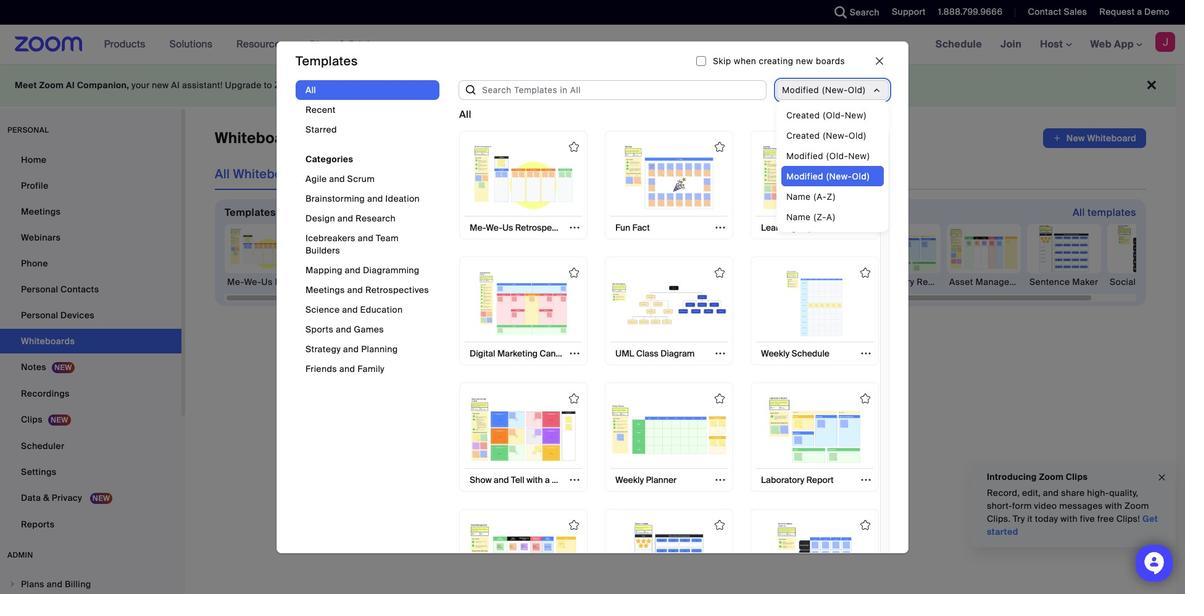 Task type: describe. For each thing, give the bounding box(es) containing it.
learning experience canvas button inside card for template learning experience canvas element
[[757, 217, 876, 239]]

card for template weekly schedule element
[[751, 257, 879, 366]]

request a demo
[[1100, 6, 1170, 17]]

get started link
[[988, 514, 1159, 538]]

meet zoom ai companion, footer
[[0, 64, 1177, 107]]

clips inside personal menu menu
[[21, 414, 43, 426]]

plans
[[310, 38, 336, 51]]

friends
[[306, 363, 337, 375]]

created (new-old)
[[787, 130, 867, 141]]

zoom left one
[[275, 80, 299, 91]]

thumbnail for learning experience canvas image
[[758, 144, 872, 211]]

add to starred image inside card for template social emotional learning element
[[861, 520, 871, 530]]

twist for show and tell with a twist element
[[796, 277, 817, 288]]

one
[[301, 80, 319, 91]]

uml class diagram element
[[546, 276, 632, 288]]

thumbnail for uml class diagram image
[[612, 270, 727, 337]]

old) for created (new-old) option
[[849, 130, 867, 141]]

personal contacts link
[[0, 277, 182, 302]]

card for template asset management element
[[459, 509, 588, 595]]

we- for the right me-we-us retrospective button
[[486, 222, 503, 233]]

new) for modified (old-new)
[[849, 151, 871, 161]]

all inside categories element
[[306, 84, 316, 95]]

sentence maker button
[[1028, 224, 1102, 288]]

0 horizontal spatial to
[[264, 80, 272, 91]]

contact sales link up meetings navigation
[[1029, 6, 1088, 17]]

meetings link
[[0, 199, 182, 224]]

us for me-we-us retrospective "element"
[[261, 277, 273, 288]]

modified (old-new) option
[[782, 146, 884, 166]]

canvas for digital marketing canvas element at the top left of page
[[542, 277, 573, 288]]

weekly for weekly planner element
[[789, 277, 819, 288]]

tell inside all element
[[511, 475, 525, 486]]

modified (new-old) for modified (new-old) option
[[787, 171, 871, 182]]

introducing
[[988, 472, 1038, 483]]

all status
[[459, 107, 472, 122]]

3 ai from the left
[[415, 80, 424, 91]]

1 ai from the left
[[66, 80, 75, 91]]

name (z-a)
[[787, 212, 836, 222]]

edit,
[[1023, 488, 1041, 499]]

uml class diagram inside card for template uml class diagram element
[[616, 348, 695, 360]]

modified (new-old) for modified (new-old) popup button
[[783, 84, 866, 95]]

categories element
[[296, 80, 440, 391]]

name (a-z)
[[787, 191, 836, 202]]

weekly for weekly schedule element
[[629, 277, 658, 288]]

and inside all element
[[494, 475, 509, 486]]

1 vertical spatial fact
[[325, 277, 344, 288]]

0 horizontal spatial weekly planner button
[[611, 469, 682, 491]]

personal for personal devices
[[21, 310, 58, 321]]

created (new-old) option
[[782, 125, 884, 146]]

plans & pricing
[[310, 38, 382, 51]]

schedule link
[[927, 25, 992, 64]]

digital marketing canvas inside "element"
[[470, 348, 570, 360]]

add to starred image inside 'card for template asset management' element
[[569, 520, 579, 530]]

with down messages
[[1061, 514, 1078, 525]]

fun fact element
[[305, 276, 379, 288]]

we- for me-we-us retrospective "element"
[[244, 277, 261, 288]]

all templates
[[1073, 206, 1137, 219]]

thumbnail for weekly planner image
[[612, 396, 727, 464]]

recordings
[[21, 388, 70, 400]]

personal devices
[[21, 310, 95, 321]]

card for template sentence maker element
[[605, 509, 734, 595]]

name for name (a-z)
[[787, 191, 811, 202]]

canvas for learning experience canvas element
[[477, 277, 508, 288]]

me-we-us retrospective for me-we-us retrospective "element"
[[227, 277, 334, 288]]

report for laboratory report 'element'
[[917, 277, 946, 288]]

with inside tabs of all whiteboard page tab list
[[538, 166, 562, 182]]

laboratory report for laboratory report 'element'
[[870, 277, 946, 288]]

1 vertical spatial clips
[[1067, 472, 1088, 483]]

meet zoom ai companion, your new ai assistant! upgrade to zoom one pro and get access to ai companion at no additional cost. upgrade today
[[15, 80, 632, 91]]

notes
[[21, 362, 46, 373]]

add to starred image for me-we-us retrospective
[[569, 142, 579, 152]]

1.888.799.9666
[[939, 6, 1003, 17]]

card for template learning experience canvas element
[[751, 131, 879, 240]]

learning experience canvas inside all element
[[761, 222, 876, 233]]

starred inside tabs of all whiteboard page tab list
[[599, 166, 644, 182]]

retrospectives
[[366, 284, 429, 296]]

it's
[[614, 403, 626, 414]]

0 vertical spatial weekly planner button
[[787, 224, 861, 288]]

templates
[[1088, 206, 1137, 219]]

devices
[[61, 310, 95, 321]]

modified for modified (new-old) popup button
[[783, 84, 820, 95]]

report for laboratory report button to the left
[[807, 475, 834, 486]]

show for show and tell with a twist button to the left
[[470, 475, 492, 486]]

laboratory report element
[[867, 276, 946, 288]]

strategy
[[306, 344, 341, 355]]

and inside record, edit, and share high-quality, short-form video messages with zoom clips. try it today with five free clips!
[[1044, 488, 1060, 499]]

old) for modified (new-old) option
[[853, 171, 871, 182]]

asset management button
[[947, 224, 1032, 288]]

with inside all element
[[527, 475, 543, 486]]

0 horizontal spatial me-we-us retrospective button
[[225, 224, 334, 288]]

planning
[[361, 344, 398, 355]]

whiteboards for all
[[233, 166, 309, 182]]

1 upgrade from the left
[[225, 80, 262, 91]]

digital marketing canvas element
[[466, 276, 573, 288]]

learning inside learning experience canvas element
[[388, 277, 425, 288]]

creating
[[759, 55, 794, 66]]

settings
[[21, 467, 57, 478]]

asset
[[950, 277, 974, 288]]

learning experience canvas element
[[385, 276, 508, 288]]

me- for me-we-us retrospective "element"
[[227, 277, 244, 288]]

sports
[[306, 324, 334, 335]]

us for the right me-we-us retrospective button
[[503, 222, 513, 233]]

create
[[598, 372, 647, 392]]

weekly schedule element
[[626, 276, 701, 288]]

contacts
[[61, 284, 99, 295]]

show and tell with a twist element
[[707, 276, 817, 288]]

your
[[132, 80, 150, 91]]

support
[[892, 6, 926, 17]]

add to starred image for digital marketing canvas
[[569, 268, 579, 278]]

clips!
[[1117, 514, 1141, 525]]

card for template weekly planner element
[[605, 383, 734, 492]]

new) for created (old-new)
[[845, 110, 867, 120]]

& for pricing
[[339, 38, 346, 51]]

design and research
[[306, 213, 396, 224]]

1 horizontal spatial close image
[[1158, 471, 1168, 485]]

sports and games
[[306, 324, 384, 335]]

education
[[360, 304, 403, 315]]

1 horizontal spatial application
[[1044, 128, 1147, 148]]

personal for personal contacts
[[21, 284, 58, 295]]

digital marketing canvas button inside "element"
[[465, 343, 570, 365]]

class inside all element
[[637, 348, 659, 360]]

0 vertical spatial uml
[[548, 277, 568, 288]]

upgrade today link
[[568, 80, 632, 91]]

2 horizontal spatial to
[[649, 403, 658, 414]]

with left weekly planner element
[[769, 277, 786, 288]]

share
[[1062, 488, 1086, 499]]

(z-
[[814, 212, 827, 222]]

retrospective for the right me-we-us retrospective button
[[515, 222, 571, 233]]

canvas for digital marketing canvas 'button' inside the "element"
[[540, 348, 570, 360]]

add to starred image for weekly schedule
[[861, 268, 871, 278]]

social emotional l
[[1110, 277, 1186, 288]]

strategy and planning
[[306, 344, 398, 355]]

zoom up edit,
[[1040, 472, 1064, 483]]

request
[[1100, 6, 1135, 17]]

add to starred image for show and tell with a twist
[[569, 394, 579, 404]]

at
[[477, 80, 486, 91]]

social
[[1110, 277, 1137, 288]]

card for template digital marketing canvas element
[[459, 257, 588, 366]]

phone
[[21, 258, 48, 269]]

1 horizontal spatial laboratory report button
[[867, 224, 946, 288]]

meetings and retrospectives
[[306, 284, 429, 296]]

thumbnail for show and tell with a twist image
[[466, 396, 581, 464]]

emotional
[[1139, 277, 1181, 288]]

home link
[[0, 148, 182, 172]]

0 horizontal spatial application
[[629, 435, 733, 455]]

show and tell with a twist for show and tell with a twist button to the left
[[470, 475, 573, 486]]

0 vertical spatial close image
[[876, 57, 884, 65]]

thumbnail for social emotional learning image
[[758, 523, 872, 590]]

weekly schedule for rightmost weekly schedule button
[[761, 348, 830, 360]]

experience inside all element
[[799, 222, 844, 233]]

0 horizontal spatial learning experience canvas button
[[385, 224, 508, 288]]

0 vertical spatial weekly schedule button
[[626, 224, 701, 288]]

marketing for digital marketing canvas 'button' inside the "element"
[[498, 348, 538, 360]]

uml class diagram inside uml class diagram element
[[548, 277, 632, 288]]

modified for modified (new-old) option
[[787, 171, 824, 182]]

meetings navigation
[[927, 25, 1186, 65]]

get
[[1143, 514, 1159, 525]]

additional
[[501, 80, 543, 91]]

schedule for rightmost weekly schedule button
[[792, 348, 830, 360]]

join link
[[992, 25, 1031, 64]]

scheduler link
[[0, 434, 182, 459]]

0 horizontal spatial fun fact button
[[305, 224, 379, 288]]

my whiteboards
[[381, 166, 477, 182]]

(a-
[[814, 191, 827, 202]]

add to starred image inside card for template uml class diagram element
[[715, 268, 725, 278]]

reports
[[21, 519, 55, 531]]

all templates button
[[1073, 203, 1137, 223]]

started
[[988, 527, 1019, 538]]

fun fact inside all element
[[616, 222, 650, 233]]

meetings for meetings and retrospectives
[[306, 284, 345, 296]]

me-we-us retrospective for the right me-we-us retrospective button
[[470, 222, 571, 233]]

notes link
[[0, 355, 182, 380]]

1.888.799.9666 button up join
[[929, 0, 1006, 25]]

thumbnail for fun fact image
[[612, 144, 727, 211]]

fun for fun fact element
[[308, 277, 323, 288]]

0 horizontal spatial diagram
[[596, 277, 632, 288]]

name for name (z-a)
[[787, 212, 811, 222]]

introducing zoom clips
[[988, 472, 1088, 483]]

a)
[[827, 212, 836, 222]]

z)
[[827, 191, 836, 202]]

management
[[976, 277, 1032, 288]]

cost.
[[545, 80, 566, 91]]

name (z-a) option
[[782, 207, 884, 227]]

webinars link
[[0, 225, 182, 250]]

1 horizontal spatial me-we-us retrospective button
[[465, 217, 571, 239]]

meet
[[15, 80, 37, 91]]

data & privacy link
[[0, 486, 182, 511]]

categories
[[306, 153, 354, 165]]

thumbnail for weekly schedule image
[[758, 270, 872, 337]]

design
[[306, 213, 335, 224]]

laboratory report for laboratory report button to the left
[[761, 475, 834, 486]]

sales
[[1064, 6, 1088, 17]]

tabs of all whiteboard page tab list
[[215, 158, 755, 190]]

(new- for modified (new-old) option
[[826, 171, 853, 182]]

record,
[[988, 488, 1021, 499]]

shared
[[492, 166, 535, 182]]

(new- for modified (new-old) popup button
[[822, 84, 848, 95]]

personal contacts
[[21, 284, 99, 295]]

quality,
[[1110, 488, 1139, 499]]

0 vertical spatial uml class diagram button
[[546, 224, 632, 288]]

1 horizontal spatial to
[[405, 80, 413, 91]]

1.888.799.9666 button up schedule "link"
[[939, 6, 1003, 17]]

brainstorming
[[306, 193, 365, 204]]

modified for modified (old-new) option
[[787, 151, 824, 161]]

recent for all whiteboards
[[324, 166, 366, 182]]

learning inside card for template learning experience canvas element
[[761, 222, 797, 233]]

form
[[1013, 501, 1032, 512]]

card for template fun fact element
[[605, 131, 734, 240]]

1 vertical spatial experience
[[427, 277, 475, 288]]

show for show and tell with a twist element
[[709, 277, 732, 288]]

0 horizontal spatial fun fact
[[308, 277, 344, 288]]

skip
[[713, 55, 732, 66]]

add to starred image for learning experience canvas
[[861, 142, 871, 152]]

zoom logo image
[[15, 36, 83, 52]]

contact
[[1029, 6, 1062, 17]]

mapping and diagramming
[[306, 265, 420, 276]]



Task type: locate. For each thing, give the bounding box(es) containing it.
0 vertical spatial weekly planner
[[789, 277, 854, 288]]

we- inside all element
[[486, 222, 503, 233]]

canvas inside digital marketing canvas element
[[542, 277, 573, 288]]

0 vertical spatial class
[[570, 277, 594, 288]]

l
[[1184, 277, 1186, 288]]

1 horizontal spatial diagram
[[661, 348, 695, 360]]

(old- inside option
[[826, 151, 849, 161]]

created for created (old-new)
[[787, 110, 820, 120]]

0 vertical spatial new)
[[845, 110, 867, 120]]

& right the plans
[[339, 38, 346, 51]]

report
[[917, 277, 946, 288], [807, 475, 834, 486]]

0 horizontal spatial we-
[[244, 277, 261, 288]]

access
[[372, 80, 402, 91]]

name left (z-
[[787, 212, 811, 222]]

0 horizontal spatial laboratory
[[761, 475, 805, 486]]

thumbnail for me-we-us retrospective image
[[466, 144, 581, 211]]

me-we-us retrospective down thumbnail for me-we-us retrospective
[[470, 222, 571, 233]]

created up created (new-old)
[[787, 110, 820, 120]]

card for template laboratory report element
[[751, 383, 879, 492]]

new) inside created (old-new) 'option'
[[845, 110, 867, 120]]

0 vertical spatial show and tell with a twist
[[709, 277, 817, 288]]

1 vertical spatial name
[[787, 212, 811, 222]]

close image up get
[[1158, 471, 1168, 485]]

1 vertical spatial recent
[[324, 166, 366, 182]]

name (a-z) option
[[782, 187, 884, 207]]

0 vertical spatial meetings
[[21, 206, 61, 217]]

banner containing schedule
[[0, 25, 1186, 65]]

new) inside modified (old-new) option
[[849, 151, 871, 161]]

starred up categories on the left of page
[[306, 124, 337, 135]]

zoom up clips!
[[1125, 501, 1150, 512]]

plans & pricing link
[[310, 38, 382, 51], [310, 38, 382, 51]]

meetings inside personal menu menu
[[21, 206, 61, 217]]

1 vertical spatial digital marketing canvas button
[[465, 343, 570, 365]]

show and tell with a twist inside all element
[[470, 475, 573, 486]]

1 vertical spatial planner
[[646, 475, 677, 486]]

marketing for digital marketing canvas element at the top left of page
[[497, 277, 540, 288]]

all for all whiteboards
[[215, 166, 230, 182]]

1 horizontal spatial schedule
[[792, 348, 830, 360]]

1 vertical spatial laboratory report
[[761, 475, 834, 486]]

1 horizontal spatial laboratory report
[[870, 277, 946, 288]]

today inside record, edit, and share high-quality, short-form video messages with zoom clips. try it today with five free clips!
[[1036, 514, 1059, 525]]

add to starred image inside 'card for template weekly planner' element
[[715, 394, 725, 404]]

uml class diagram button inside all element
[[611, 343, 700, 365]]

meetings for meetings
[[21, 206, 61, 217]]

upgrade down product information navigation
[[225, 80, 262, 91]]

demo
[[1145, 6, 1170, 17]]

(old- up created (new-old) option
[[823, 110, 845, 120]]

1 horizontal spatial weekly schedule button
[[757, 343, 835, 365]]

modified (new-old) down 'modified (old-new)'
[[787, 171, 871, 182]]

0 horizontal spatial show and tell with a twist button
[[465, 469, 573, 491]]

1 vertical spatial application
[[629, 435, 733, 455]]

digital marketing canvas
[[468, 277, 573, 288], [470, 348, 570, 360]]

brainstorming and ideation
[[306, 193, 420, 204]]

0 vertical spatial experience
[[799, 222, 844, 233]]

created inside option
[[787, 130, 820, 141]]

all inside button
[[1073, 206, 1086, 219]]

with down the thumbnail for show and tell with a twist
[[527, 475, 543, 486]]

laboratory report inside all element
[[761, 475, 834, 486]]

(new- up created (old-new) 'option'
[[822, 84, 848, 95]]

(new- for created (new-old) option
[[823, 130, 849, 141]]

2 vertical spatial old)
[[853, 171, 871, 182]]

recent inside categories element
[[306, 104, 336, 115]]

weekly planner button down thumbnail for weekly planner
[[611, 469, 682, 491]]

ai left the "assistant!"
[[171, 80, 180, 91]]

whiteboards up all whiteboards
[[215, 128, 307, 148]]

to left one
[[264, 80, 272, 91]]

personal
[[21, 284, 58, 295], [21, 310, 58, 321]]

today inside meet zoom ai companion, footer
[[607, 80, 632, 91]]

1 vertical spatial modified
[[787, 151, 824, 161]]

0 horizontal spatial ai
[[66, 80, 75, 91]]

created (old-new)
[[787, 110, 867, 120]]

modified
[[783, 84, 820, 95], [787, 151, 824, 161], [787, 171, 824, 182]]

created down 'created (old-new)'
[[787, 130, 820, 141]]

uml inside all element
[[616, 348, 635, 360]]

add to starred image inside the card for template fun fact element
[[715, 142, 725, 152]]

1 horizontal spatial starred
[[599, 166, 644, 182]]

1 horizontal spatial learning experience canvas
[[761, 222, 876, 233]]

upgrade right cost.
[[568, 80, 605, 91]]

when
[[734, 55, 757, 66]]

0 horizontal spatial laboratory report button
[[757, 469, 839, 491]]

weekly planner button down (z-
[[787, 224, 861, 288]]

me- inside "element"
[[227, 277, 244, 288]]

1 personal from the top
[[21, 284, 58, 295]]

fact down 'thumbnail for fun fact'
[[633, 222, 650, 233]]

to right access
[[405, 80, 413, 91]]

me-we-us retrospective down 'mapping'
[[227, 277, 334, 288]]

1 horizontal spatial new
[[797, 55, 814, 66]]

pro
[[321, 80, 336, 91]]

me- for the right me-we-us retrospective button
[[470, 222, 486, 233]]

(new- down created (old-new) 'option'
[[823, 130, 849, 141]]

free
[[1098, 514, 1115, 525]]

0 vertical spatial fun fact
[[616, 222, 650, 233]]

(old- for modified
[[826, 151, 849, 161]]

& inside personal menu menu
[[43, 493, 49, 504]]

laboratory
[[870, 277, 915, 288], [761, 475, 805, 486]]

1 name from the top
[[787, 191, 811, 202]]

social emotional learning element
[[1108, 276, 1186, 288]]

recordings link
[[0, 382, 182, 406]]

list box containing created (old-new)
[[782, 105, 884, 227]]

zoom right meet in the left top of the page
[[39, 80, 64, 91]]

old) inside popup button
[[848, 84, 866, 95]]

card for template social emotional learning element
[[751, 509, 879, 595]]

1 vertical spatial weekly schedule
[[761, 348, 830, 360]]

(old- up modified (new-old) option
[[826, 151, 849, 161]]

new inside meet zoom ai companion, footer
[[152, 80, 169, 91]]

laboratory inside 'element'
[[870, 277, 915, 288]]

schedule for weekly schedule element
[[661, 277, 701, 288]]

0 vertical spatial starred
[[306, 124, 337, 135]]

reports link
[[0, 513, 182, 537]]

clips up scheduler
[[21, 414, 43, 426]]

0 vertical spatial digital marketing canvas
[[468, 277, 573, 288]]

0 vertical spatial learning experience canvas
[[761, 222, 876, 233]]

builders
[[306, 245, 340, 256]]

thumbnail for asset management image
[[466, 523, 581, 590]]

video
[[1035, 501, 1058, 512]]

sentence maker element
[[1028, 276, 1102, 288]]

learning experience canvas down diagramming
[[388, 277, 508, 288]]

schedule inside "link"
[[936, 38, 983, 51]]

1 vertical spatial diagram
[[661, 348, 695, 360]]

we- inside "element"
[[244, 277, 261, 288]]

1 vertical spatial uml class diagram button
[[611, 343, 700, 365]]

five
[[1081, 514, 1096, 525]]

weekly for rightmost weekly schedule button
[[761, 348, 790, 360]]

fact down 'mapping'
[[325, 277, 344, 288]]

name left (a-
[[787, 191, 811, 202]]

1 vertical spatial (old-
[[826, 151, 849, 161]]

weekly planner inside all element
[[616, 475, 677, 486]]

1 marketing from the top
[[497, 277, 540, 288]]

recent for all
[[306, 104, 336, 115]]

0 vertical spatial clips
[[21, 414, 43, 426]]

all inside tab list
[[215, 166, 230, 182]]

icebreakers and team builders
[[306, 233, 399, 256]]

0 vertical spatial modified (new-old)
[[783, 84, 866, 95]]

diagramming
[[363, 265, 420, 276]]

thumbnail for sentence maker image
[[612, 523, 727, 590]]

laboratory report left asset
[[870, 277, 946, 288]]

laboratory report button down the thumbnail for laboratory report at bottom right
[[757, 469, 839, 491]]

high-
[[1088, 488, 1110, 499]]

show and tell with a twist button
[[707, 224, 817, 288], [465, 469, 573, 491]]

0 horizontal spatial starred
[[306, 124, 337, 135]]

recent down categories on the left of page
[[324, 166, 366, 182]]

old) down modified (old-new) option
[[853, 171, 871, 182]]

starred inside categories element
[[306, 124, 337, 135]]

show and tell with a twist for show and tell with a twist element
[[709, 277, 817, 288]]

canvas
[[846, 222, 876, 233], [477, 277, 508, 288], [542, 277, 573, 288], [540, 348, 570, 360]]

0 vertical spatial new
[[797, 55, 814, 66]]

0 horizontal spatial weekly schedule
[[629, 277, 701, 288]]

all for all templates
[[1073, 206, 1086, 219]]

templates for templates
[[296, 53, 358, 69]]

0 vertical spatial retrospective
[[515, 222, 571, 233]]

us
[[503, 222, 513, 233], [261, 277, 273, 288]]

personal down personal contacts
[[21, 310, 58, 321]]

0 horizontal spatial class
[[570, 277, 594, 288]]

add to starred image for laboratory report
[[861, 394, 871, 404]]

& right data
[[43, 493, 49, 504]]

old) for modified (new-old) popup button
[[848, 84, 866, 95]]

me-we-us retrospective button down thumbnail for me-we-us retrospective
[[465, 217, 571, 239]]

zoom inside record, edit, and share high-quality, short-form video messages with zoom clips. try it today with five free clips!
[[1125, 501, 1150, 512]]

0 horizontal spatial schedule
[[661, 277, 701, 288]]

modified (new-old) option
[[782, 166, 884, 187]]

0 horizontal spatial templates
[[225, 206, 276, 219]]

1 horizontal spatial fun
[[616, 222, 631, 233]]

me-we-us retrospective
[[470, 222, 571, 233], [227, 277, 334, 288]]

team
[[376, 233, 399, 244]]

new right your at the left top of the page
[[152, 80, 169, 91]]

thumbnail for laboratory report image
[[758, 396, 872, 464]]

1 vertical spatial close image
[[1158, 471, 1168, 485]]

meetings down 'mapping'
[[306, 284, 345, 296]]

science
[[306, 304, 340, 315]]

laboratory report down the thumbnail for laboratory report at bottom right
[[761, 475, 834, 486]]

weekly planner element
[[787, 276, 861, 288]]

close image right "boards"
[[876, 57, 884, 65]]

data
[[21, 493, 41, 504]]

templates
[[296, 53, 358, 69], [225, 206, 276, 219]]

product information navigation
[[95, 25, 391, 65]]

1 horizontal spatial today
[[1036, 514, 1059, 525]]

whiteboards up ideation
[[402, 166, 477, 182]]

and
[[338, 80, 354, 91], [329, 173, 345, 184], [367, 193, 383, 204], [338, 213, 353, 224], [358, 233, 374, 244], [345, 265, 361, 276], [734, 277, 750, 288], [347, 284, 363, 296], [342, 304, 358, 315], [336, 324, 352, 335], [343, 344, 359, 355], [340, 363, 355, 375], [651, 372, 678, 392], [494, 475, 509, 486], [1044, 488, 1060, 499]]

report inside 'element'
[[917, 277, 946, 288]]

laboratory for laboratory report 'element'
[[870, 277, 915, 288]]

modified (new-old) inside popup button
[[783, 84, 866, 95]]

1 vertical spatial show
[[470, 475, 492, 486]]

1 horizontal spatial report
[[917, 277, 946, 288]]

with left me
[[538, 166, 562, 182]]

1 horizontal spatial planner
[[821, 277, 854, 288]]

2 marketing from the top
[[498, 348, 538, 360]]

meetings inside categories element
[[306, 284, 345, 296]]

marketing inside "element"
[[498, 348, 538, 360]]

me-we-us retrospective button down design
[[225, 224, 334, 288]]

show
[[709, 277, 732, 288], [470, 475, 492, 486]]

card for template show and tell with a twist element
[[459, 383, 588, 492]]

0 vertical spatial show and tell with a twist button
[[707, 224, 817, 288]]

laboratory report button
[[867, 224, 946, 288], [757, 469, 839, 491]]

learning left (z-
[[761, 222, 797, 233]]

list box
[[782, 105, 884, 227]]

no
[[488, 80, 498, 91]]

and inside icebreakers and team builders
[[358, 233, 374, 244]]

1 vertical spatial new)
[[849, 151, 871, 161]]

add to starred image inside card for template show and tell with a twist element
[[569, 394, 579, 404]]

contact sales link
[[1019, 0, 1091, 25], [1029, 6, 1088, 17]]

masterpiece.
[[693, 403, 748, 414]]

agile and scrum
[[306, 173, 375, 184]]

recent inside tabs of all whiteboard page tab list
[[324, 166, 366, 182]]

new) up modified (new-old) option
[[849, 151, 871, 161]]

all whiteboards
[[215, 166, 309, 182]]

(new-
[[822, 84, 848, 95], [823, 130, 849, 141], [826, 171, 853, 182]]

old) down created (old-new) 'option'
[[849, 130, 867, 141]]

add to starred image inside card for template digital marketing canvas "element"
[[569, 268, 579, 278]]

learning experience canvas
[[761, 222, 876, 233], [388, 277, 508, 288]]

0 vertical spatial us
[[503, 222, 513, 233]]

0 vertical spatial report
[[917, 277, 946, 288]]

retrospective inside all element
[[515, 222, 571, 233]]

fun inside all element
[[616, 222, 631, 233]]

retrospective down "shared with me"
[[515, 222, 571, 233]]

fun for right fun fact button
[[616, 222, 631, 233]]

& inside product information navigation
[[339, 38, 346, 51]]

diagram inside all element
[[661, 348, 695, 360]]

personal down the phone at the left
[[21, 284, 58, 295]]

family
[[358, 363, 385, 375]]

whiteboards down categories on the left of page
[[233, 166, 309, 182]]

templates down all whiteboards
[[225, 206, 276, 219]]

collaborate
[[682, 372, 764, 392]]

(new- inside popup button
[[822, 84, 848, 95]]

1 horizontal spatial templates
[[296, 53, 358, 69]]

laboratory inside all element
[[761, 475, 805, 486]]

1 vertical spatial weekly planner
[[616, 475, 677, 486]]

marketing
[[497, 277, 540, 288], [498, 348, 538, 360]]

ai left companion
[[415, 80, 424, 91]]

us inside "element"
[[261, 277, 273, 288]]

(old- inside 'option'
[[823, 110, 845, 120]]

0 horizontal spatial meetings
[[21, 206, 61, 217]]

recent down meet zoom ai companion, your new ai assistant! upgrade to zoom one pro and get access to ai companion at no additional cost. upgrade today
[[306, 104, 336, 115]]

0 vertical spatial digital
[[468, 277, 495, 288]]

1 horizontal spatial experience
[[799, 222, 844, 233]]

sentence
[[1030, 277, 1071, 288]]

starred right me
[[599, 166, 644, 182]]

new left "boards"
[[797, 55, 814, 66]]

1 horizontal spatial weekly schedule
[[761, 348, 830, 360]]

companion
[[426, 80, 475, 91]]

1 horizontal spatial show
[[709, 277, 732, 288]]

1 horizontal spatial weekly planner
[[789, 277, 854, 288]]

1.888.799.9666 button
[[929, 0, 1006, 25], [939, 6, 1003, 17]]

weekly
[[629, 277, 658, 288], [789, 277, 819, 288], [761, 348, 790, 360], [616, 475, 644, 486]]

add to starred image inside card for template weekly schedule element
[[861, 268, 871, 278]]

card for template uml class diagram element
[[605, 257, 734, 366]]

schedule inside all element
[[792, 348, 830, 360]]

add to starred image for fun fact
[[715, 142, 725, 152]]

contact sales link up join
[[1019, 0, 1091, 25]]

1 horizontal spatial fact
[[633, 222, 650, 233]]

me
[[566, 166, 584, 182]]

retrospective for me-we-us retrospective "element"
[[275, 277, 334, 288]]

webinars
[[21, 232, 61, 243]]

1 horizontal spatial us
[[503, 222, 513, 233]]

(new- down modified (old-new) option
[[826, 171, 853, 182]]

request a demo link
[[1091, 0, 1186, 25], [1100, 6, 1170, 17]]

canvas inside card for template learning experience canvas element
[[846, 222, 876, 233]]

me-we-us retrospective inside all element
[[470, 222, 571, 233]]

laboratory report button left asset
[[867, 224, 946, 288]]

0 vertical spatial digital marketing canvas button
[[466, 224, 573, 288]]

retrospective inside "element"
[[275, 277, 334, 288]]

show inside all element
[[470, 475, 492, 486]]

weekly schedule button
[[626, 224, 701, 288], [757, 343, 835, 365]]

planner
[[821, 277, 854, 288], [646, 475, 677, 486]]

0 vertical spatial fun
[[616, 222, 631, 233]]

thumbnail for digital marketing canvas image
[[466, 270, 581, 337]]

2 upgrade from the left
[[568, 80, 605, 91]]

asset management element
[[947, 276, 1032, 288]]

modified down skip when creating new boards
[[783, 84, 820, 95]]

modified (new-old) button
[[777, 81, 887, 99]]

card for template me-we-us retrospective element
[[459, 131, 588, 240]]

1 vertical spatial digital marketing canvas
[[470, 348, 570, 360]]

ai left the companion,
[[66, 80, 75, 91]]

(old- for created
[[823, 110, 845, 120]]

templates for whiteboards
[[225, 206, 276, 219]]

planner inside all element
[[646, 475, 677, 486]]

1 vertical spatial (new-
[[823, 130, 849, 141]]

old) up created (old-new) 'option'
[[848, 84, 866, 95]]

weekly schedule inside card for template weekly schedule element
[[761, 348, 830, 360]]

weekly schedule inside weekly schedule element
[[629, 277, 701, 288]]

personal menu menu
[[0, 148, 182, 539]]

learning experience canvas down (a-
[[761, 222, 876, 233]]

it
[[1028, 514, 1033, 525]]

modified (old-new)
[[787, 151, 871, 161]]

1 horizontal spatial we-
[[486, 222, 503, 233]]

0 vertical spatial me-
[[470, 222, 486, 233]]

1 vertical spatial new
[[152, 80, 169, 91]]

show and tell with a twist
[[709, 277, 817, 288], [470, 475, 573, 486]]

home
[[21, 154, 46, 166]]

diagram
[[596, 277, 632, 288], [661, 348, 695, 360]]

modified inside popup button
[[783, 84, 820, 95]]

templates down the plans
[[296, 53, 358, 69]]

agile
[[306, 173, 327, 184]]

twist
[[796, 277, 817, 288], [552, 475, 573, 486]]

0 vertical spatial recent
[[306, 104, 336, 115]]

2 name from the top
[[787, 212, 811, 222]]

add to starred image
[[715, 268, 725, 278], [715, 394, 725, 404], [569, 520, 579, 530], [715, 520, 725, 530]]

new)
[[845, 110, 867, 120], [849, 151, 871, 161]]

modified (new-old) inside option
[[787, 171, 871, 182]]

with up free
[[1106, 501, 1123, 512]]

0 horizontal spatial report
[[807, 475, 834, 486]]

0 vertical spatial uml class diagram
[[548, 277, 632, 288]]

modified up 'name (a-z)'
[[787, 171, 824, 182]]

companion,
[[77, 80, 129, 91]]

0 vertical spatial show
[[709, 277, 732, 288]]

0 horizontal spatial fact
[[325, 277, 344, 288]]

Search Templates in All text field
[[477, 80, 767, 100]]

1 created from the top
[[787, 110, 820, 120]]

us inside all element
[[503, 222, 513, 233]]

0 vertical spatial planner
[[821, 277, 854, 288]]

retrospective down 'mapping'
[[275, 277, 334, 288]]

report left asset
[[917, 277, 946, 288]]

1 vertical spatial templates
[[225, 206, 276, 219]]

phone link
[[0, 251, 182, 276]]

0 vertical spatial marketing
[[497, 277, 540, 288]]

1 horizontal spatial fun fact button
[[611, 217, 655, 239]]

all for all status at the left top of the page
[[459, 108, 472, 121]]

me-we-us retrospective element
[[225, 276, 334, 288]]

& for privacy
[[43, 493, 49, 504]]

1 horizontal spatial me-we-us retrospective
[[470, 222, 571, 233]]

report inside all element
[[807, 475, 834, 486]]

0 vertical spatial tell
[[752, 277, 767, 288]]

clips up share
[[1067, 472, 1088, 483]]

fact inside all element
[[633, 222, 650, 233]]

2 personal from the top
[[21, 310, 58, 321]]

application
[[1044, 128, 1147, 148], [629, 435, 733, 455]]

0 horizontal spatial uml
[[548, 277, 568, 288]]

meetings up webinars at the top left of the page
[[21, 206, 61, 217]]

fact
[[633, 222, 650, 233], [325, 277, 344, 288]]

modified down created (new-old)
[[787, 151, 824, 161]]

clips.
[[988, 514, 1011, 525]]

fun
[[616, 222, 631, 233], [308, 277, 323, 288]]

whiteboards for my
[[402, 166, 477, 182]]

all element
[[458, 129, 881, 595]]

modified (new-old) up 'created (old-new)'
[[783, 84, 866, 95]]

to right time
[[649, 403, 658, 414]]

scrum
[[347, 173, 375, 184]]

0 vertical spatial created
[[787, 110, 820, 120]]

learning down diagramming
[[388, 277, 425, 288]]

recent
[[306, 104, 336, 115], [324, 166, 366, 182]]

admin
[[7, 551, 33, 561]]

add to starred image inside card for template sentence maker element
[[715, 520, 725, 530]]

created inside 'option'
[[787, 110, 820, 120]]

created for created (new-old)
[[787, 130, 820, 141]]

me- inside all element
[[470, 222, 486, 233]]

add to starred image inside card for template learning experience canvas element
[[861, 142, 871, 152]]

canvas inside card for template digital marketing canvas "element"
[[540, 348, 570, 360]]

laboratory for laboratory report button to the left
[[761, 475, 805, 486]]

2 created from the top
[[787, 130, 820, 141]]

0 vertical spatial weekly schedule
[[629, 277, 701, 288]]

and inside meet zoom ai companion, footer
[[338, 80, 354, 91]]

0 vertical spatial twist
[[796, 277, 817, 288]]

1 vertical spatial weekly planner button
[[611, 469, 682, 491]]

report down the thumbnail for laboratory report at bottom right
[[807, 475, 834, 486]]

tell
[[752, 277, 767, 288], [511, 475, 525, 486]]

banner
[[0, 25, 1186, 65]]

laboratory report inside 'element'
[[870, 277, 946, 288]]

social emotional l button
[[1108, 224, 1186, 288]]

0 horizontal spatial tell
[[511, 475, 525, 486]]

short-
[[988, 501, 1013, 512]]

we-
[[486, 222, 503, 233], [244, 277, 261, 288]]

weekly schedule for weekly schedule element
[[629, 277, 701, 288]]

1 horizontal spatial &
[[339, 38, 346, 51]]

schedule
[[936, 38, 983, 51], [661, 277, 701, 288], [792, 348, 830, 360]]

join
[[1001, 38, 1022, 51]]

add to starred image
[[569, 142, 579, 152], [715, 142, 725, 152], [861, 142, 871, 152], [569, 268, 579, 278], [861, 268, 871, 278], [569, 394, 579, 404], [861, 394, 871, 404], [861, 520, 871, 530]]

new) up created (new-old) option
[[845, 110, 867, 120]]

digital inside "element"
[[470, 348, 496, 360]]

me-we-us retrospective inside "element"
[[227, 277, 334, 288]]

trash
[[658, 166, 691, 182]]

add to starred image inside card for template laboratory report element
[[861, 394, 871, 404]]

data & privacy
[[21, 493, 84, 504]]

add to starred image inside card for template me-we-us retrospective element
[[569, 142, 579, 152]]

twist inside all element
[[552, 475, 573, 486]]

canvas inside learning experience canvas element
[[477, 277, 508, 288]]

time
[[628, 403, 647, 414]]

2 ai from the left
[[171, 80, 180, 91]]

created (old-new) option
[[782, 105, 884, 125]]

twist for show and tell with a twist button to the left
[[552, 475, 573, 486]]

0 vertical spatial learning
[[761, 222, 797, 233]]

close image
[[876, 57, 884, 65], [1158, 471, 1168, 485]]

1 vertical spatial class
[[637, 348, 659, 360]]

1 vertical spatial learning experience canvas
[[388, 277, 508, 288]]



Task type: vqa. For each thing, say whether or not it's contained in the screenshot.
Digital Marketing Canvas element's Marketing
yes



